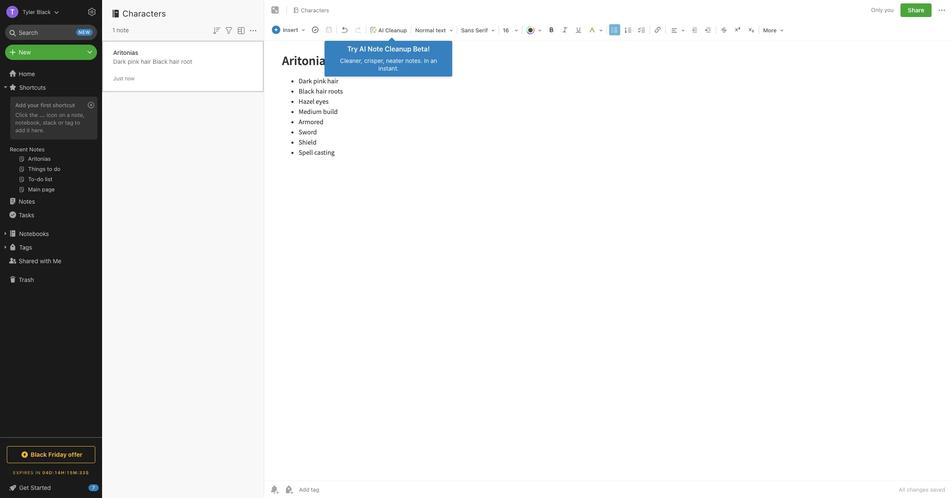 Task type: locate. For each thing, give the bounding box(es) containing it.
offer
[[68, 451, 83, 458]]

1 vertical spatial cleanup
[[385, 45, 412, 53]]

on
[[59, 112, 65, 118]]

0 horizontal spatial characters
[[123, 9, 166, 18]]

font color image
[[524, 24, 545, 36]]

highlight image
[[586, 24, 606, 36]]

only
[[872, 6, 884, 13]]

expires in 04d:14h:15m:32s
[[13, 470, 89, 476]]

notebooks link
[[0, 227, 102, 241]]

0 vertical spatial black
[[153, 58, 168, 65]]

None search field
[[11, 25, 91, 40]]

1 hair from the left
[[141, 58, 151, 65]]

ai up "note"
[[379, 27, 384, 34]]

cleanup up "try ai note cleanup beta! cleaner, crisper, neater notes. in an instant."
[[385, 27, 407, 34]]

black inside black friday offer popup button
[[31, 451, 47, 458]]

tree
[[0, 67, 102, 437]]

notes
[[29, 146, 45, 153], [19, 198, 35, 205]]

group
[[0, 94, 102, 198]]

settings image
[[87, 7, 97, 17]]

trash link
[[0, 273, 102, 287]]

0 horizontal spatial hair
[[141, 58, 151, 65]]

ai cleanup
[[379, 27, 407, 34]]

bold image
[[546, 24, 558, 36]]

black left "root"
[[153, 58, 168, 65]]

characters up note
[[123, 9, 166, 18]]

just
[[113, 75, 123, 82]]

black friday offer button
[[7, 447, 95, 464]]

ai
[[379, 27, 384, 34], [360, 45, 366, 53]]

black up in
[[31, 451, 47, 458]]

characters
[[301, 7, 329, 13], [123, 9, 166, 18]]

in
[[424, 57, 429, 64]]

group inside 'tree'
[[0, 94, 102, 198]]

notes link
[[0, 195, 102, 208]]

recent notes
[[10, 146, 45, 153]]

italic image
[[559, 24, 571, 36]]

new button
[[5, 45, 97, 60]]

tags button
[[0, 241, 102, 254]]

numbered list image
[[623, 24, 635, 36]]

underline image
[[573, 24, 585, 36]]

cleanup up neater at the left top of page
[[385, 45, 412, 53]]

characters up task image
[[301, 7, 329, 13]]

expand note image
[[270, 5, 281, 15]]

insert image
[[270, 24, 308, 36]]

try ai note cleanup beta! cleaner, crisper, neater notes. in an instant.
[[340, 45, 437, 72]]

strikethrough image
[[719, 24, 730, 36]]

crisper,
[[364, 57, 385, 64]]

you
[[885, 6, 894, 13]]

icon on a note, notebook, stack or tag to add it here.
[[15, 112, 85, 134]]

shared with me
[[19, 257, 61, 265]]

characters inside 'note list' element
[[123, 9, 166, 18]]

to
[[75, 119, 80, 126]]

a
[[67, 112, 70, 118]]

your
[[27, 102, 39, 109]]

1 note
[[112, 26, 129, 34]]

1 vertical spatial ai
[[360, 45, 366, 53]]

cleanup inside ai cleanup button
[[385, 27, 407, 34]]

1 vertical spatial black
[[31, 451, 47, 458]]

here.
[[31, 127, 45, 134]]

try
[[348, 45, 358, 53]]

1 horizontal spatial hair
[[169, 58, 180, 65]]

0 vertical spatial ai
[[379, 27, 384, 34]]

click
[[15, 112, 28, 118]]

hair
[[141, 58, 151, 65], [169, 58, 180, 65]]

black
[[153, 58, 168, 65], [31, 451, 47, 458]]

notebook,
[[15, 119, 41, 126]]

saved
[[931, 487, 946, 493]]

1 horizontal spatial characters
[[301, 7, 329, 13]]

notes right recent
[[29, 146, 45, 153]]

icon
[[47, 112, 57, 118]]

group containing add your first shortcut
[[0, 94, 102, 198]]

characters button
[[290, 4, 332, 16]]

0 horizontal spatial black
[[31, 451, 47, 458]]

ai inside "try ai note cleanup beta! cleaner, crisper, neater notes. in an instant."
[[360, 45, 366, 53]]

hair left "root"
[[169, 58, 180, 65]]

heading level image
[[412, 24, 456, 36]]

ai inside button
[[379, 27, 384, 34]]

tasks
[[19, 211, 34, 219]]

with
[[40, 257, 51, 265]]

or
[[58, 119, 63, 126]]

notes up tasks
[[19, 198, 35, 205]]

beta!
[[413, 45, 430, 53]]

tag
[[65, 119, 73, 126]]

1 horizontal spatial black
[[153, 58, 168, 65]]

note
[[117, 26, 129, 34]]

0 horizontal spatial ai
[[360, 45, 366, 53]]

new
[[19, 49, 31, 56]]

hair right pink at top left
[[141, 58, 151, 65]]

ai right the try at left top
[[360, 45, 366, 53]]

1 vertical spatial notes
[[19, 198, 35, 205]]

home link
[[0, 67, 102, 80]]

the
[[30, 112, 38, 118]]

all changes saved
[[899, 487, 946, 493]]

ai cleanup button
[[367, 24, 410, 36]]

0 vertical spatial cleanup
[[385, 27, 407, 34]]

pink
[[128, 58, 139, 65]]

characters inside button
[[301, 7, 329, 13]]

0 vertical spatial notes
[[29, 146, 45, 153]]

1 horizontal spatial ai
[[379, 27, 384, 34]]

black inside 'note list' element
[[153, 58, 168, 65]]

cleanup
[[385, 27, 407, 34], [385, 45, 412, 53]]

shared with me link
[[0, 254, 102, 268]]

share
[[908, 6, 925, 14]]

cleaner,
[[340, 57, 363, 64]]



Task type: vqa. For each thing, say whether or not it's contained in the screenshot.
"Tasks" button
yes



Task type: describe. For each thing, give the bounding box(es) containing it.
font family image
[[458, 24, 498, 36]]

shortcuts
[[19, 84, 46, 91]]

tags
[[19, 244, 32, 251]]

just now
[[113, 75, 135, 82]]

black friday offer
[[31, 451, 83, 458]]

dark
[[113, 58, 126, 65]]

cleanup inside "try ai note cleanup beta! cleaner, crisper, neater notes. in an instant."
[[385, 45, 412, 53]]

root
[[181, 58, 192, 65]]

recent
[[10, 146, 28, 153]]

font size image
[[500, 24, 521, 36]]

2 hair from the left
[[169, 58, 180, 65]]

expires
[[13, 470, 34, 476]]

add tag image
[[284, 485, 294, 495]]

now
[[125, 75, 135, 82]]

add
[[15, 102, 26, 109]]

stack
[[43, 119, 57, 126]]

an
[[431, 57, 437, 64]]

click the ...
[[15, 112, 45, 118]]

share button
[[901, 3, 932, 17]]

tasks button
[[0, 208, 102, 222]]

bulleted list image
[[609, 24, 621, 36]]

in
[[35, 470, 41, 476]]

notes.
[[406, 57, 423, 64]]

first
[[41, 102, 51, 109]]

indent image
[[689, 24, 701, 36]]

trash
[[19, 276, 34, 283]]

shortcuts button
[[0, 80, 102, 94]]

note
[[368, 45, 383, 53]]

insert link image
[[652, 24, 664, 36]]

notebooks
[[19, 230, 49, 237]]

note list element
[[102, 0, 264, 499]]

shared
[[19, 257, 38, 265]]

add a reminder image
[[269, 485, 280, 495]]

04d:14h:15m:32s
[[42, 470, 89, 476]]

Search text field
[[11, 25, 91, 40]]

all
[[899, 487, 906, 493]]

undo image
[[339, 24, 351, 36]]

add
[[15, 127, 25, 134]]

notes inside notes link
[[19, 198, 35, 205]]

dark pink hair black hair root
[[113, 58, 192, 65]]

outdent image
[[703, 24, 715, 36]]

subscript image
[[746, 24, 758, 36]]

it
[[27, 127, 30, 134]]

friday
[[48, 451, 67, 458]]

expand notebooks image
[[2, 230, 9, 237]]

me
[[53, 257, 61, 265]]

superscript image
[[732, 24, 744, 36]]

more image
[[761, 24, 787, 36]]

changes
[[907, 487, 929, 493]]

note,
[[71, 112, 85, 118]]

Note Editor text field
[[264, 41, 953, 481]]

tree containing home
[[0, 67, 102, 437]]

...
[[39, 112, 45, 118]]

only you
[[872, 6, 894, 13]]

expand tags image
[[2, 244, 9, 251]]

add your first shortcut
[[15, 102, 75, 109]]

home
[[19, 70, 35, 77]]

1
[[112, 26, 115, 34]]

checklist image
[[636, 24, 648, 36]]

aritonias
[[113, 49, 138, 56]]

shortcut
[[53, 102, 75, 109]]

note window element
[[264, 0, 953, 499]]

neater
[[386, 57, 404, 64]]

alignment image
[[667, 24, 688, 36]]

instant.
[[379, 65, 399, 72]]

task image
[[309, 24, 321, 36]]



